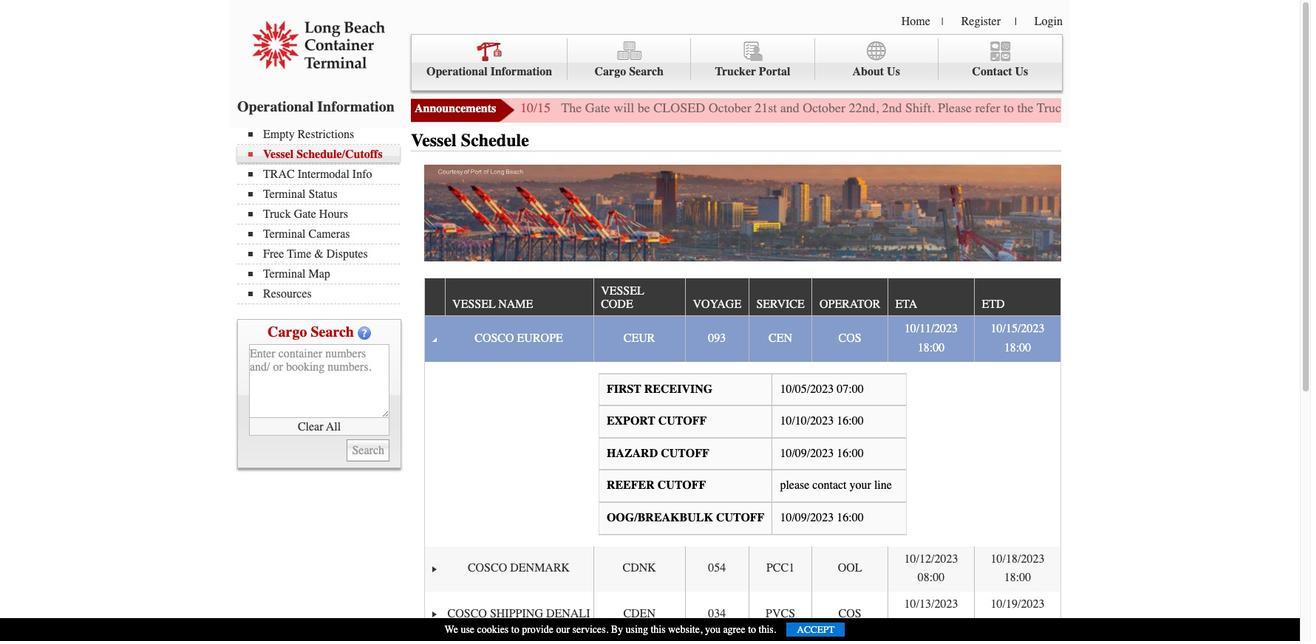Task type: locate. For each thing, give the bounding box(es) containing it.
portal
[[759, 65, 791, 78]]

us right about
[[887, 65, 900, 78]]

vessel schedule/cutoffs link
[[248, 148, 400, 161]]

1 vertical spatial cargo search
[[268, 324, 354, 341]]

16:00
[[837, 415, 864, 428], [837, 447, 864, 460], [837, 512, 864, 525]]

cargo search up will
[[595, 65, 664, 78]]

cos down operator
[[839, 332, 862, 345]]

1 vertical spatial search
[[311, 324, 354, 341]]

ceur
[[624, 332, 655, 345]]

row
[[425, 279, 1061, 317], [425, 317, 1061, 362], [425, 547, 1061, 592], [425, 592, 1061, 637], [425, 637, 1061, 642]]

please
[[780, 479, 810, 493]]

cosco denmark cell
[[445, 547, 593, 592]]

1 cos from the top
[[839, 332, 862, 345]]

1 vertical spatial cos cell
[[812, 592, 888, 637]]

0 horizontal spatial information
[[317, 98, 395, 115]]

1 cos cell from the top
[[812, 317, 888, 362]]

10/09/2023
[[780, 447, 834, 460], [780, 512, 834, 525]]

2 16:00 from the top
[[837, 447, 864, 460]]

08:00 down 10/13/2023
[[918, 617, 945, 630]]

vessel inside vessel name link
[[452, 298, 496, 311]]

tree grid
[[425, 279, 1061, 642]]

vessel
[[601, 285, 644, 298], [452, 298, 496, 311]]

cosco left denmark
[[468, 562, 507, 575]]

cargo search down resources link
[[268, 324, 354, 341]]

truck right the
[[1037, 100, 1068, 116]]

0 vertical spatial 10/09/2023 16:00
[[780, 447, 864, 460]]

034
[[708, 607, 726, 621]]

1 10/09/2023 from the top
[[780, 447, 834, 460]]

contact
[[972, 65, 1012, 78]]

16:00 down 07:00
[[837, 415, 864, 428]]

0 vertical spatial cargo
[[595, 65, 626, 78]]

10/09/2023 for hazard cutoff
[[780, 447, 834, 460]]

cell down 03:00
[[974, 637, 1061, 642]]

1 vertical spatial 10/09/2023
[[780, 512, 834, 525]]

cosco up use
[[448, 607, 487, 621]]

18:00 inside 10/18/2023 18:00
[[1004, 572, 1031, 585]]

0 horizontal spatial operational
[[237, 98, 314, 115]]

5 row from the top
[[425, 637, 1061, 642]]

0 horizontal spatial us
[[887, 65, 900, 78]]

08:00 inside 10/13/2023 08:00
[[918, 617, 945, 630]]

1 horizontal spatial october
[[803, 100, 846, 116]]

0 horizontal spatial october
[[709, 100, 752, 116]]

3 cell from the left
[[685, 637, 749, 642]]

21st
[[755, 100, 777, 116]]

1 10/09/2023 16:00 from the top
[[780, 447, 864, 460]]

10/09/2023 16:00 for oog/breakbulk cutoff
[[780, 512, 864, 525]]

054 cell
[[685, 547, 749, 592]]

vessel up 'trac'
[[263, 148, 294, 161]]

1 horizontal spatial cargo search
[[595, 65, 664, 78]]

menu bar
[[411, 34, 1063, 91], [237, 126, 407, 305]]

row group
[[425, 317, 1061, 642]]

terminal cameras link
[[248, 228, 400, 241]]

2 10/09/2023 16:00 from the top
[[780, 512, 864, 525]]

1 horizontal spatial information
[[491, 65, 552, 78]]

08:00
[[918, 572, 945, 585], [918, 617, 945, 630]]

pvcs cell
[[749, 592, 812, 637]]

this
[[651, 624, 666, 637]]

empty restrictions link
[[248, 128, 400, 141]]

16:00 down your
[[837, 512, 864, 525]]

us right contact
[[1015, 65, 1029, 78]]

line
[[874, 479, 892, 493]]

08:00 inside 10/12/2023 08:00
[[918, 572, 945, 585]]

about us link
[[815, 38, 939, 80]]

1 horizontal spatial us
[[1015, 65, 1029, 78]]

0 vertical spatial menu bar
[[411, 34, 1063, 91]]

2 us from the left
[[1015, 65, 1029, 78]]

vessel up ceur
[[601, 285, 644, 298]]

operational information link
[[412, 38, 568, 80]]

1 horizontal spatial search
[[629, 65, 664, 78]]

eta link
[[896, 292, 925, 316]]

2 vertical spatial cosco
[[448, 607, 487, 621]]

0 vertical spatial operational information
[[427, 65, 552, 78]]

shift.
[[906, 100, 935, 116]]

2 vertical spatial 16:00
[[837, 512, 864, 525]]

operational up "announcements"
[[427, 65, 488, 78]]

10/09/2023 16:00 down '10/10/2023 16:00' at the right
[[780, 447, 864, 460]]

cos cell for 10/11/2023
[[812, 317, 888, 362]]

cell down you
[[685, 637, 749, 642]]

0 vertical spatial operational
[[427, 65, 488, 78]]

2 cos from the top
[[839, 607, 862, 621]]

menu bar containing operational information
[[411, 34, 1063, 91]]

cutoff up oog/breakbulk cutoff
[[658, 479, 706, 493]]

search
[[629, 65, 664, 78], [311, 324, 354, 341]]

terminal down 'trac'
[[263, 188, 306, 201]]

08:00 down 10/12/2023
[[918, 572, 945, 585]]

18:00 inside 10/15/2023 18:00
[[1004, 342, 1031, 355]]

18:00 down 10/11/2023
[[918, 342, 945, 355]]

pcc1
[[767, 562, 795, 575]]

hazard cutoff
[[607, 447, 709, 460]]

0 horizontal spatial truck
[[263, 208, 291, 221]]

operational
[[427, 65, 488, 78], [237, 98, 314, 115]]

1 16:00 from the top
[[837, 415, 864, 428]]

| left login
[[1015, 16, 1017, 28]]

cutoff down export cutoff
[[661, 447, 709, 460]]

10/10/2023 16:00
[[780, 415, 864, 428]]

gate
[[585, 100, 610, 116], [1072, 100, 1097, 116], [294, 208, 316, 221]]

1 vertical spatial menu bar
[[237, 126, 407, 305]]

2 10/09/2023 from the top
[[780, 512, 834, 525]]

cell down this.
[[749, 637, 812, 642]]

1 vertical spatial 10/09/2023 16:00
[[780, 512, 864, 525]]

truck
[[1037, 100, 1068, 116], [263, 208, 291, 221]]

service link
[[757, 292, 812, 316]]

1 horizontal spatial vessel
[[601, 285, 644, 298]]

october right and
[[803, 100, 846, 116]]

menu bar containing empty restrictions
[[237, 126, 407, 305]]

hours inside empty restrictions vessel schedule/cutoffs trac intermodal info terminal status truck gate hours terminal cameras free time & disputes terminal map resources
[[319, 208, 348, 221]]

10/15/2023
[[991, 323, 1045, 336]]

cosco for cosco denmark
[[468, 562, 507, 575]]

6 cell from the left
[[888, 637, 974, 642]]

3 16:00 from the top
[[837, 512, 864, 525]]

home
[[902, 15, 931, 28]]

terminal up free
[[263, 228, 306, 241]]

terminal up "resources"
[[263, 268, 306, 281]]

cos cell
[[812, 317, 888, 362], [812, 592, 888, 637]]

cargo up will
[[595, 65, 626, 78]]

cos cell down ool
[[812, 592, 888, 637]]

hours left 'web'
[[1100, 100, 1133, 116]]

Enter container numbers and/ or booking numbers.  text field
[[249, 344, 390, 418]]

|
[[942, 16, 944, 28], [1015, 16, 1017, 28]]

cosco for cosco europe
[[475, 332, 514, 345]]

cell down provide
[[445, 637, 593, 642]]

1 vertical spatial information
[[317, 98, 395, 115]]

18:00 down 10/18/2023
[[1004, 572, 1031, 585]]

cargo down "resources"
[[268, 324, 307, 341]]

1 vertical spatial truck
[[263, 208, 291, 221]]

hours up cameras at the top left of the page
[[319, 208, 348, 221]]

2 cos cell from the top
[[812, 592, 888, 637]]

1 horizontal spatial gate
[[585, 100, 610, 116]]

1 horizontal spatial cargo
[[595, 65, 626, 78]]

vessel down "announcements"
[[411, 130, 457, 151]]

1 vertical spatial 16:00
[[837, 447, 864, 460]]

cos cell for 10/13/2023
[[812, 592, 888, 637]]

please contact your line
[[780, 479, 892, 493]]

1 vertical spatial hours
[[319, 208, 348, 221]]

4 row from the top
[[425, 592, 1061, 637]]

your
[[850, 479, 872, 493]]

0 vertical spatial terminal
[[263, 188, 306, 201]]

cell down accept
[[812, 637, 888, 642]]

10/11/2023
[[905, 323, 958, 336]]

to down the shipping
[[511, 624, 519, 637]]

us inside "about us" link
[[887, 65, 900, 78]]

10/09/2023 16:00
[[780, 447, 864, 460], [780, 512, 864, 525]]

0 horizontal spatial operational information
[[237, 98, 395, 115]]

034 cell
[[685, 592, 749, 637]]

2 vertical spatial terminal
[[263, 268, 306, 281]]

1 vertical spatial terminal
[[263, 228, 306, 241]]

map
[[309, 268, 330, 281]]

1 horizontal spatial |
[[1015, 16, 1017, 28]]

information up 10/15
[[491, 65, 552, 78]]

reefer cutoff
[[607, 479, 706, 493]]

1 | from the left
[[942, 16, 944, 28]]

truck down 'trac'
[[263, 208, 291, 221]]

services.
[[573, 624, 609, 637]]

18:00 down "10/15/2023"
[[1004, 342, 1031, 355]]

export cutoff
[[607, 415, 707, 428]]

cargo inside menu bar
[[595, 65, 626, 78]]

1 horizontal spatial menu bar
[[411, 34, 1063, 91]]

1 vertical spatial 08:00
[[918, 617, 945, 630]]

0 vertical spatial search
[[629, 65, 664, 78]]

2 october from the left
[[803, 100, 846, 116]]

cdnk
[[623, 562, 656, 575]]

we use cookies to provide our services. by using this website, you agree to this.
[[445, 624, 776, 637]]

0 horizontal spatial |
[[942, 16, 944, 28]]

provide
[[522, 624, 554, 637]]

cargo
[[595, 65, 626, 78], [268, 324, 307, 341]]

1 horizontal spatial operational information
[[427, 65, 552, 78]]

use
[[461, 624, 475, 637]]

etd
[[982, 298, 1005, 311]]

1 horizontal spatial hours
[[1100, 100, 1133, 116]]

the
[[561, 100, 582, 116]]

0 vertical spatial 08:00
[[918, 572, 945, 585]]

0 vertical spatial cosco
[[475, 332, 514, 345]]

search up be
[[629, 65, 664, 78]]

1 horizontal spatial truck
[[1037, 100, 1068, 116]]

10/15 the gate will be closed october 21st and october 22nd, 2nd shift. please refer to the truck gate hours web page for further gate details 
[[520, 100, 1311, 116]]

cos cell down operator
[[812, 317, 888, 362]]

us
[[887, 65, 900, 78], [1015, 65, 1029, 78]]

0 vertical spatial cos
[[839, 332, 862, 345]]

0 vertical spatial 10/09/2023
[[780, 447, 834, 460]]

time
[[287, 248, 311, 261]]

1 vertical spatial operational information
[[237, 98, 395, 115]]

None submit
[[347, 440, 390, 462]]

voyage link
[[693, 292, 749, 316]]

1 us from the left
[[887, 65, 900, 78]]

ool
[[838, 562, 862, 575]]

europe
[[517, 332, 563, 345]]

1 vertical spatial operational
[[237, 98, 314, 115]]

to left this.
[[748, 624, 756, 637]]

10/09/2023 down please
[[780, 512, 834, 525]]

1 row from the top
[[425, 279, 1061, 317]]

0 horizontal spatial search
[[311, 324, 354, 341]]

10/09/2023 16:00 down contact on the bottom of the page
[[780, 512, 864, 525]]

1 horizontal spatial operational
[[427, 65, 488, 78]]

7 cell from the left
[[974, 637, 1061, 642]]

16:00 up your
[[837, 447, 864, 460]]

cutoff up 054
[[716, 512, 765, 525]]

operational information up empty restrictions 'link'
[[237, 98, 395, 115]]

we
[[445, 624, 458, 637]]

closed
[[654, 100, 705, 116]]

10/09/2023 down 10/10/2023
[[780, 447, 834, 460]]

cell down using
[[593, 637, 685, 642]]

information
[[491, 65, 552, 78], [317, 98, 395, 115]]

cos for 10/11/2023
[[839, 332, 862, 345]]

the
[[1018, 100, 1034, 116]]

information up restrictions in the left top of the page
[[317, 98, 395, 115]]

0 horizontal spatial menu bar
[[237, 126, 407, 305]]

to left the
[[1004, 100, 1014, 116]]

trucker portal link
[[691, 38, 815, 80]]

operational information up "announcements"
[[427, 65, 552, 78]]

16:00 for oog/breakbulk cutoff
[[837, 512, 864, 525]]

10/09/2023 for oog/breakbulk cutoff
[[780, 512, 834, 525]]

1 vertical spatial cos
[[839, 607, 862, 621]]

0 horizontal spatial gate
[[294, 208, 316, 221]]

cell down 10/13/2023 08:00
[[888, 637, 974, 642]]

empty
[[263, 128, 295, 141]]

login
[[1035, 15, 1063, 28]]

cell
[[445, 637, 593, 642], [593, 637, 685, 642], [685, 637, 749, 642], [749, 637, 812, 642], [812, 637, 888, 642], [888, 637, 974, 642], [974, 637, 1061, 642]]

cos up accept button
[[839, 607, 862, 621]]

clear all
[[298, 420, 341, 434]]

accept
[[797, 625, 835, 636]]

ceur cell
[[593, 317, 685, 362]]

cos
[[839, 332, 862, 345], [839, 607, 862, 621]]

operational up empty
[[237, 98, 314, 115]]

cutoff down receiving
[[658, 415, 707, 428]]

2 row from the top
[[425, 317, 1061, 362]]

oog/breakbulk
[[607, 512, 713, 525]]

0 vertical spatial cos cell
[[812, 317, 888, 362]]

us inside the contact us link
[[1015, 65, 1029, 78]]

0 vertical spatial information
[[491, 65, 552, 78]]

cosco down the vessel name
[[475, 332, 514, 345]]

0 vertical spatial 16:00
[[837, 415, 864, 428]]

vessel for code
[[601, 285, 644, 298]]

1 vertical spatial cargo
[[268, 324, 307, 341]]

search inside menu bar
[[629, 65, 664, 78]]

vessel left name
[[452, 298, 496, 311]]

0 vertical spatial cargo search
[[595, 65, 664, 78]]

eta
[[896, 298, 918, 311]]

operational inside menu bar
[[427, 65, 488, 78]]

2 08:00 from the top
[[918, 617, 945, 630]]

3 row from the top
[[425, 547, 1061, 592]]

0 horizontal spatial vessel
[[263, 148, 294, 161]]

announcements
[[415, 102, 496, 115]]

0 horizontal spatial vessel
[[452, 298, 496, 311]]

search down resources link
[[311, 324, 354, 341]]

free time & disputes link
[[248, 248, 400, 261]]

1 08:00 from the top
[[918, 572, 945, 585]]

contact
[[813, 479, 847, 493]]

2 terminal from the top
[[263, 228, 306, 241]]

&
[[314, 248, 324, 261]]

row containing 10/12/2023 08:00
[[425, 547, 1061, 592]]

october left 21st at right top
[[709, 100, 752, 116]]

18:00 inside the 10/11/2023 18:00
[[918, 342, 945, 355]]

| right home
[[942, 16, 944, 28]]

1 vertical spatial cosco
[[468, 562, 507, 575]]

0 horizontal spatial hours
[[319, 208, 348, 221]]



Task type: vqa. For each thing, say whether or not it's contained in the screenshot.


Task type: describe. For each thing, give the bounding box(es) containing it.
093
[[708, 332, 726, 345]]

using
[[626, 624, 648, 637]]

07:00
[[837, 383, 864, 396]]

10/12/2023
[[904, 553, 958, 566]]

operator
[[820, 298, 881, 311]]

cdnk cell
[[593, 547, 685, 592]]

16:00 for export cutoff
[[837, 415, 864, 428]]

vessel name link
[[452, 292, 540, 316]]

1 horizontal spatial to
[[748, 624, 756, 637]]

10/18/2023
[[991, 553, 1045, 566]]

by
[[611, 624, 623, 637]]

2 cell from the left
[[593, 637, 685, 642]]

10/13/2023 08:00
[[904, 598, 958, 630]]

cutoff for oog/breakbulk cutoff
[[716, 512, 765, 525]]

0 vertical spatial truck
[[1037, 100, 1068, 116]]

free
[[263, 248, 284, 261]]

reefer
[[607, 479, 655, 493]]

information inside menu bar
[[491, 65, 552, 78]]

row containing 10/13/2023 08:00
[[425, 592, 1061, 637]]

cden cell
[[593, 592, 685, 637]]

cos for 10/13/2023
[[839, 607, 862, 621]]

agree
[[723, 624, 746, 637]]

10/13/2023 08:00 cell
[[888, 592, 974, 637]]

web
[[1136, 100, 1158, 116]]

10/19/2023 03:00 cell
[[974, 592, 1061, 637]]

first
[[607, 383, 642, 396]]

details
[[1274, 100, 1308, 116]]

us for about us
[[887, 65, 900, 78]]

about us
[[853, 65, 900, 78]]

website,
[[668, 624, 703, 637]]

truck inside empty restrictions vessel schedule/cutoffs trac intermodal info terminal status truck gate hours terminal cameras free time & disputes terminal map resources
[[263, 208, 291, 221]]

login link
[[1035, 15, 1063, 28]]

this.
[[759, 624, 776, 637]]

2 horizontal spatial gate
[[1072, 100, 1097, 116]]

10/09/2023 16:00 for hazard cutoff
[[780, 447, 864, 460]]

vessel code
[[601, 285, 644, 311]]

10/11/2023 18:00
[[905, 323, 958, 355]]

054
[[708, 562, 726, 575]]

cen
[[769, 332, 793, 345]]

register link
[[962, 15, 1001, 28]]

trac
[[263, 168, 295, 181]]

cutoff for reefer cutoff
[[658, 479, 706, 493]]

please
[[938, 100, 972, 116]]

empty restrictions vessel schedule/cutoffs trac intermodal info terminal status truck gate hours terminal cameras free time & disputes terminal map resources
[[263, 128, 383, 301]]

093 cell
[[685, 317, 749, 362]]

18:00 for 10/15/2023 18:00
[[1004, 342, 1031, 355]]

10/13/2023
[[904, 598, 958, 611]]

cosco shipping denali
[[448, 607, 590, 621]]

status
[[309, 188, 338, 201]]

18:00 for 10/11/2023 18:00
[[918, 342, 945, 355]]

10/05/2023 07:00
[[780, 383, 864, 396]]

terminal map link
[[248, 268, 400, 281]]

truck gate hours link
[[248, 208, 400, 221]]

trac intermodal info link
[[248, 168, 400, 181]]

1 terminal from the top
[[263, 188, 306, 201]]

etd link
[[982, 292, 1012, 316]]

0 horizontal spatial cargo
[[268, 324, 307, 341]]

16:00 for hazard cutoff
[[837, 447, 864, 460]]

trucker portal
[[715, 65, 791, 78]]

18:00 for 10/18/2023 18:00
[[1004, 572, 1031, 585]]

03:00
[[1004, 617, 1031, 630]]

contact us
[[972, 65, 1029, 78]]

2nd
[[882, 100, 902, 116]]

schedule
[[461, 130, 529, 151]]

all
[[326, 420, 341, 434]]

cosco europe cell
[[445, 317, 593, 362]]

10/12/2023 08:00 cell
[[888, 547, 974, 592]]

row containing 10/11/2023 18:00
[[425, 317, 1061, 362]]

3 terminal from the top
[[263, 268, 306, 281]]

resources
[[263, 288, 312, 301]]

page
[[1161, 100, 1187, 116]]

for
[[1190, 100, 1205, 116]]

export
[[607, 415, 656, 428]]

0 vertical spatial hours
[[1100, 100, 1133, 116]]

about
[[853, 65, 884, 78]]

row containing vessel code
[[425, 279, 1061, 317]]

vessel inside empty restrictions vessel schedule/cutoffs trac intermodal info terminal status truck gate hours terminal cameras free time & disputes terminal map resources
[[263, 148, 294, 161]]

tree grid containing vessel code
[[425, 279, 1061, 642]]

10/18/2023 18:00
[[991, 553, 1045, 585]]

cen cell
[[749, 317, 812, 362]]

pcc1 cell
[[749, 547, 812, 592]]

gate
[[1248, 100, 1270, 116]]

clear
[[298, 420, 323, 434]]

gate inside empty restrictions vessel schedule/cutoffs trac intermodal info terminal status truck gate hours terminal cameras free time & disputes terminal map resources
[[294, 208, 316, 221]]

cutoff for export cutoff
[[658, 415, 707, 428]]

cargo search link
[[568, 38, 691, 80]]

1 cell from the left
[[445, 637, 593, 642]]

trucker
[[715, 65, 756, 78]]

voyage
[[693, 298, 742, 311]]

2 | from the left
[[1015, 16, 1017, 28]]

10/18/2023 18:00 cell
[[974, 547, 1061, 592]]

10/15/2023 18:00 cell
[[974, 317, 1061, 362]]

cutoff for hazard cutoff
[[661, 447, 709, 460]]

vessel for name
[[452, 298, 496, 311]]

disputes
[[327, 248, 368, 261]]

and
[[780, 100, 800, 116]]

cameras
[[309, 228, 350, 241]]

first receiving
[[607, 383, 713, 396]]

row group containing 10/11/2023 18:00
[[425, 317, 1061, 642]]

4 cell from the left
[[749, 637, 812, 642]]

cosco for cosco shipping denali
[[448, 607, 487, 621]]

cosco shipping denali cell
[[445, 592, 593, 637]]

1 october from the left
[[709, 100, 752, 116]]

1 horizontal spatial vessel
[[411, 130, 457, 151]]

further
[[1209, 100, 1245, 116]]

service
[[757, 298, 805, 311]]

you
[[705, 624, 721, 637]]

denmark
[[510, 562, 570, 575]]

10/11/2023 18:00 cell
[[888, 317, 974, 362]]

code
[[601, 298, 633, 311]]

10/19/2023
[[991, 598, 1045, 611]]

accept button
[[787, 623, 845, 637]]

10/15
[[520, 100, 551, 116]]

pvcs
[[766, 607, 796, 621]]

22nd,
[[849, 100, 879, 116]]

0 horizontal spatial cargo search
[[268, 324, 354, 341]]

2 horizontal spatial to
[[1004, 100, 1014, 116]]

08:00 for 10/13/2023 08:00
[[918, 617, 945, 630]]

cookies
[[477, 624, 509, 637]]

register
[[962, 15, 1001, 28]]

us for contact us
[[1015, 65, 1029, 78]]

ool cell
[[812, 547, 888, 592]]

10/19/2023 03:00
[[991, 598, 1045, 630]]

0 horizontal spatial to
[[511, 624, 519, 637]]

restrictions
[[298, 128, 354, 141]]

be
[[638, 100, 650, 116]]

08:00 for 10/12/2023 08:00
[[918, 572, 945, 585]]

5 cell from the left
[[812, 637, 888, 642]]

10/05/2023
[[780, 383, 834, 396]]

refer
[[976, 100, 1001, 116]]

our
[[556, 624, 570, 637]]



